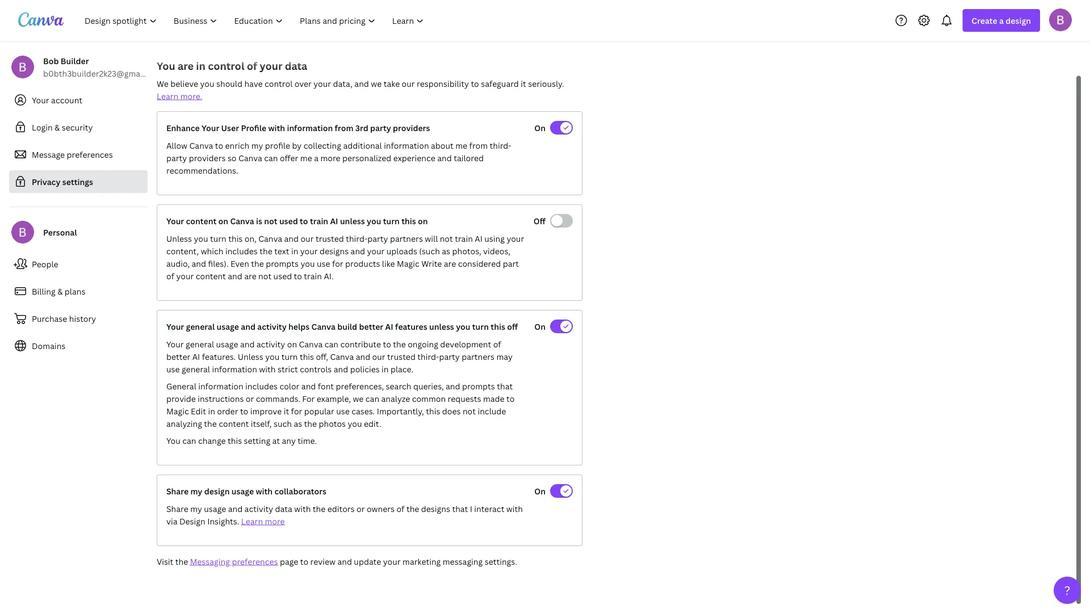 Task type: describe. For each thing, give the bounding box(es) containing it.
additional
[[343, 140, 382, 151]]

safeguard
[[481, 78, 519, 89]]

your right update
[[383, 556, 401, 567]]

1 vertical spatial more
[[265, 516, 285, 527]]

tailored
[[454, 153, 484, 163]]

photos
[[319, 418, 346, 429]]

1 vertical spatial train
[[455, 233, 473, 244]]

it inside we believe you should have control over your data, and we take our responsibility to safeguard it seriously. learn more.
[[521, 78, 526, 89]]

you are in control of your data
[[157, 59, 307, 73]]

use inside "your general usage and activity on canva can contribute to the ongoing development of better ai features. unless you turn this off, canva and our trusted third-party partners may use general information with strict controls and policies in place."
[[166, 364, 180, 375]]

interact
[[474, 504, 505, 514]]

your for your content on canva is not used to train ai unless you turn this on
[[166, 216, 184, 226]]

canva inside unless you turn this on, canva and our trusted third-party partners will not train ai using your content, which includes the text in your designs and your uploads (such as photos, videos, audio, and files). even the prompts you use for products like magic write are considered part of your content and are not used to train ai.
[[259, 233, 282, 244]]

is
[[256, 216, 262, 226]]

my for usage
[[190, 504, 202, 514]]

not down "is"
[[259, 271, 272, 281]]

controls
[[300, 364, 332, 375]]

your up have
[[260, 59, 283, 73]]

policies
[[350, 364, 380, 375]]

about
[[431, 140, 454, 151]]

text
[[274, 246, 289, 256]]

for inside 'general information includes color and font preferences, search queries, and prompts that provide instructions or commands. for example, we can analyze common requests made to magic edit in order to improve it for popular use cases. importantly, this does not include analyzing the content itself, such as the photos you edit.'
[[291, 406, 302, 417]]

will
[[425, 233, 438, 244]]

learn more. link
[[157, 91, 202, 101]]

for
[[302, 393, 315, 404]]

party right 3rd
[[370, 122, 391, 133]]

popular
[[304, 406, 334, 417]]

even
[[231, 258, 249, 269]]

itself,
[[251, 418, 272, 429]]

contribute
[[340, 339, 381, 350]]

instructions
[[198, 393, 244, 404]]

order
[[217, 406, 238, 417]]

login & security link
[[9, 116, 148, 139]]

files).
[[208, 258, 229, 269]]

the left "editors"
[[313, 504, 326, 514]]

privacy settings
[[32, 176, 93, 187]]

this inside "your general usage and activity on canva can contribute to the ongoing development of better ai features. unless you turn this off, canva and our trusted third-party partners may use general information with strict controls and policies in place."
[[300, 351, 314, 362]]

bob builder image
[[1050, 8, 1072, 31]]

2 on from the top
[[535, 321, 546, 332]]

learn inside we believe you should have control over your data, and we take our responsibility to safeguard it seriously. learn more.
[[157, 91, 179, 101]]

canva left build
[[312, 321, 336, 332]]

your right text
[[300, 246, 318, 256]]

profile
[[265, 140, 290, 151]]

canva up "off," in the left bottom of the page
[[299, 339, 323, 350]]

over
[[295, 78, 312, 89]]

my inside allow canva to enrich my profile by collecting additional information about me from third- party providers so canva can offer me a more personalized experience and tailored recommendations.
[[251, 140, 263, 151]]

made
[[483, 393, 505, 404]]

1 vertical spatial unless
[[429, 321, 454, 332]]

using
[[485, 233, 505, 244]]

marketing
[[403, 556, 441, 567]]

with right interact at the bottom
[[507, 504, 523, 514]]

and inside allow canva to enrich my profile by collecting additional information about me from third- party providers so canva can offer me a more personalized experience and tailored recommendations.
[[438, 153, 452, 163]]

activity for on
[[257, 339, 285, 350]]

message preferences link
[[9, 143, 148, 166]]

or inside 'general information includes color and font preferences, search queries, and prompts that provide instructions or commands. for example, we can analyze common requests made to magic edit in order to improve it for popular use cases. importantly, this does not include analyzing the content itself, such as the photos you edit.'
[[246, 393, 254, 404]]

design for my
[[204, 486, 230, 497]]

3rd
[[355, 122, 368, 133]]

you inside we believe you should have control over your data, and we take our responsibility to safeguard it seriously. learn more.
[[200, 78, 214, 89]]

turn up uploads
[[383, 216, 400, 226]]

of inside "your general usage and activity on canva can contribute to the ongoing development of better ai features. unless you turn this off, canva and our trusted third-party partners may use general information with strict controls and policies in place."
[[493, 339, 501, 350]]

0 horizontal spatial preferences
[[67, 149, 113, 160]]

prompts inside 'general information includes color and font preferences, search queries, and prompts that provide instructions or commands. for example, we can analyze common requests made to magic edit in order to improve it for popular use cases. importantly, this does not include analyzing the content itself, such as the photos you edit.'
[[462, 381, 495, 392]]

search
[[386, 381, 412, 392]]

& for login
[[55, 122, 60, 133]]

it inside 'general information includes color and font preferences, search queries, and prompts that provide instructions or commands. for example, we can analyze common requests made to magic edit in order to improve it for popular use cases. importantly, this does not include analyzing the content itself, such as the photos you edit.'
[[284, 406, 289, 417]]

the right owners
[[407, 504, 419, 514]]

features.
[[202, 351, 236, 362]]

better inside "your general usage and activity on canva can contribute to the ongoing development of better ai features. unless you turn this off, canva and our trusted third-party partners may use general information with strict controls and policies in place."
[[166, 351, 190, 362]]

the down 'popular'
[[304, 418, 317, 429]]

general for your general usage and activity on canva can contribute to the ongoing development of better ai features. unless you turn this off, canva and our trusted third-party partners may use general information with strict controls and policies in place.
[[186, 339, 214, 350]]

usage for on
[[216, 339, 238, 350]]

you inside "your general usage and activity on canva can contribute to the ongoing development of better ai features. unless you turn this off, canva and our trusted third-party partners may use general information with strict controls and policies in place."
[[265, 351, 280, 362]]

privacy settings link
[[9, 170, 148, 193]]

you up 'development'
[[456, 321, 471, 332]]

0 vertical spatial better
[[359, 321, 384, 332]]

with up 'profile'
[[268, 122, 285, 133]]

party inside unless you turn this on, canva and our trusted third-party partners will not train ai using your content, which includes the text in your designs and your uploads (such as photos, videos, audio, and files). even the prompts you use for products like magic write are considered part of your content and are not used to train ai.
[[368, 233, 388, 244]]

build
[[338, 321, 357, 332]]

0 horizontal spatial on
[[218, 216, 228, 226]]

content inside 'general information includes color and font preferences, search queries, and prompts that provide instructions or commands. for example, we can analyze common requests made to magic edit in order to improve it for popular use cases. importantly, this does not include analyzing the content itself, such as the photos you edit.'
[[219, 418, 249, 429]]

messaging
[[443, 556, 483, 567]]

does
[[442, 406, 461, 417]]

magic inside unless you turn this on, canva and our trusted third-party partners will not train ai using your content, which includes the text in your designs and your uploads (such as photos, videos, audio, and files). even the prompts you use for products like magic write are considered part of your content and are not used to train ai.
[[397, 258, 420, 269]]

importantly,
[[377, 406, 424, 417]]

to inside we believe you should have control over your data, and we take our responsibility to safeguard it seriously. learn more.
[[471, 78, 479, 89]]

your right using
[[507, 233, 524, 244]]

create a design
[[972, 15, 1032, 26]]

1 vertical spatial learn
[[241, 516, 263, 527]]

on,
[[245, 233, 257, 244]]

commands.
[[256, 393, 300, 404]]

data inside share my usage and activity data with the editors or owners of the designs that i interact with via design insights.
[[275, 504, 292, 514]]

you down 'your content on canva is not used to train ai unless you turn this on' at the left top of page
[[301, 258, 315, 269]]

0 vertical spatial me
[[456, 140, 468, 151]]

edit.
[[364, 418, 381, 429]]

can inside allow canva to enrich my profile by collecting additional information about me from third- party providers so canva can offer me a more personalized experience and tailored recommendations.
[[264, 153, 278, 163]]

with inside "your general usage and activity on canva can contribute to the ongoing development of better ai features. unless you turn this off, canva and our trusted third-party partners may use general information with strict controls and policies in place."
[[259, 364, 276, 375]]

activity for helps
[[258, 321, 287, 332]]

2 vertical spatial general
[[182, 364, 210, 375]]

usage for data
[[204, 504, 226, 514]]

?
[[1065, 583, 1071, 599]]

seriously.
[[528, 78, 564, 89]]

can down analyzing at the left of page
[[182, 435, 196, 446]]

unless you turn this on, canva and our trusted third-party partners will not train ai using your content, which includes the text in your designs and your uploads (such as photos, videos, audio, and files). even the prompts you use for products like magic write are considered part of your content and are not used to train ai.
[[166, 233, 524, 281]]

information up collecting
[[287, 122, 333, 133]]

more inside allow canva to enrich my profile by collecting additional information about me from third- party providers so canva can offer me a more personalized experience and tailored recommendations.
[[321, 153, 341, 163]]

activity for data
[[245, 504, 273, 514]]

account
[[51, 95, 82, 105]]

create a design button
[[963, 9, 1041, 32]]

information inside 'general information includes color and font preferences, search queries, and prompts that provide instructions or commands. for example, we can analyze common requests made to magic edit in order to improve it for popular use cases. importantly, this does not include analyzing the content itself, such as the photos you edit.'
[[198, 381, 243, 392]]

my for design
[[191, 486, 202, 497]]

to inside allow canva to enrich my profile by collecting additional information about me from third- party providers so canva can offer me a more personalized experience and tailored recommendations.
[[215, 140, 223, 151]]

like
[[382, 258, 395, 269]]

canva left "is"
[[230, 216, 254, 226]]

share for share my usage and activity data with the editors or owners of the designs that i interact with via design insights.
[[166, 504, 188, 514]]

enhance your user profile with information from 3rd party providers
[[166, 122, 430, 133]]

you up products
[[367, 216, 381, 226]]

the right even
[[251, 258, 264, 269]]

your general usage and activity helps canva build better ai features unless you turn this off
[[166, 321, 518, 332]]

top level navigation element
[[77, 9, 434, 32]]

believe
[[171, 78, 198, 89]]

you inside 'general information includes color and font preferences, search queries, and prompts that provide instructions or commands. for example, we can analyze common requests made to magic edit in order to improve it for popular use cases. importantly, this does not include analyzing the content itself, such as the photos you edit.'
[[348, 418, 362, 429]]

of up have
[[247, 59, 257, 73]]

we inside 'general information includes color and font preferences, search queries, and prompts that provide instructions or commands. for example, we can analyze common requests made to magic edit in order to improve it for popular use cases. importantly, this does not include analyzing the content itself, such as the photos you edit.'
[[353, 393, 364, 404]]

on inside "your general usage and activity on canva can contribute to the ongoing development of better ai features. unless you turn this off, canva and our trusted third-party partners may use general information with strict controls and policies in place."
[[287, 339, 297, 350]]

to right made
[[507, 393, 515, 404]]

canva right "off," in the left bottom of the page
[[330, 351, 354, 362]]

allow canva to enrich my profile by collecting additional information about me from third- party providers so canva can offer me a more personalized experience and tailored recommendations.
[[166, 140, 512, 176]]

your down the audio,
[[176, 271, 194, 281]]

to right "is"
[[300, 216, 308, 226]]

1 horizontal spatial are
[[244, 271, 257, 281]]

use inside unless you turn this on, canva and our trusted third-party partners will not train ai using your content, which includes the text in your designs and your uploads (such as photos, videos, audio, and files). even the prompts you use for products like magic write are considered part of your content and are not used to train ai.
[[317, 258, 330, 269]]

includes inside unless you turn this on, canva and our trusted third-party partners will not train ai using your content, which includes the text in your designs and your uploads (such as photos, videos, audio, and files). even the prompts you use for products like magic write are considered part of your content and are not used to train ai.
[[225, 246, 258, 256]]

this left setting at bottom
[[228, 435, 242, 446]]

prompts inside unless you turn this on, canva and our trusted third-party partners will not train ai using your content, which includes the text in your designs and your uploads (such as photos, videos, audio, and files). even the prompts you use for products like magic write are considered part of your content and are not used to train ai.
[[266, 258, 299, 269]]

this inside unless you turn this on, canva and our trusted third-party partners will not train ai using your content, which includes the text in your designs and your uploads (such as photos, videos, audio, and files). even the prompts you use for products like magic write are considered part of your content and are not used to train ai.
[[228, 233, 243, 244]]

editors
[[328, 504, 355, 514]]

2 horizontal spatial are
[[444, 258, 456, 269]]

share for share my design usage with collaborators
[[166, 486, 189, 497]]

ai up unless you turn this on, canva and our trusted third-party partners will not train ai using your content, which includes the text in your designs and your uploads (such as photos, videos, audio, and files). even the prompts you use for products like magic write are considered part of your content and are not used to train ai.
[[330, 216, 338, 226]]

color
[[280, 381, 300, 392]]

that inside share my usage and activity data with the editors or owners of the designs that i interact with via design insights.
[[452, 504, 468, 514]]

at
[[272, 435, 280, 446]]

requests
[[448, 393, 481, 404]]

with up learn more
[[256, 486, 273, 497]]

include
[[478, 406, 506, 417]]

not right "is"
[[264, 216, 278, 226]]

for inside unless you turn this on, canva and our trusted third-party partners will not train ai using your content, which includes the text in your designs and your uploads (such as photos, videos, audio, and files). even the prompts you use for products like magic write are considered part of your content and are not used to train ai.
[[332, 258, 343, 269]]

not right the will
[[440, 233, 453, 244]]

general
[[166, 381, 196, 392]]

third- inside "your general usage and activity on canva can contribute to the ongoing development of better ai features. unless you turn this off, canva and our trusted third-party partners may use general information with strict controls and policies in place."
[[418, 351, 439, 362]]

2 vertical spatial train
[[304, 271, 322, 281]]

font
[[318, 381, 334, 392]]

content,
[[166, 246, 199, 256]]

responsibility
[[417, 78, 469, 89]]

our inside "your general usage and activity on canva can contribute to the ongoing development of better ai features. unless you turn this off, canva and our trusted third-party partners may use general information with strict controls and policies in place."
[[372, 351, 385, 362]]

and inside we believe you should have control over your data, and we take our responsibility to safeguard it seriously. learn more.
[[355, 78, 369, 89]]

we inside we believe you should have control over your data, and we take our responsibility to safeguard it seriously. learn more.
[[371, 78, 382, 89]]

so
[[228, 153, 237, 163]]

collaborators
[[275, 486, 327, 497]]

canva right the allow at the top left of page
[[189, 140, 213, 151]]

login & security
[[32, 122, 93, 133]]

page
[[280, 556, 298, 567]]

uploads
[[387, 246, 417, 256]]

privacy
[[32, 176, 60, 187]]

off
[[534, 216, 546, 226]]

can inside 'general information includes color and font preferences, search queries, and prompts that provide instructions or commands. for example, we can analyze common requests made to magic edit in order to improve it for popular use cases. importantly, this does not include analyzing the content itself, such as the photos you edit.'
[[366, 393, 379, 404]]

owners
[[367, 504, 395, 514]]

in inside unless you turn this on, canva and our trusted third-party partners will not train ai using your content, which includes the text in your designs and your uploads (such as photos, videos, audio, and files). even the prompts you use for products like magic write are considered part of your content and are not used to train ai.
[[291, 246, 298, 256]]

unless inside "your general usage and activity on canva can contribute to the ongoing development of better ai features. unless you turn this off, canva and our trusted third-party partners may use general information with strict controls and policies in place."
[[238, 351, 263, 362]]

or inside share my usage and activity data with the editors or owners of the designs that i interact with via design insights.
[[357, 504, 365, 514]]

2 horizontal spatial on
[[418, 216, 428, 226]]

turn up 'development'
[[472, 321, 489, 332]]

enrich
[[225, 140, 250, 151]]

your inside we believe you should have control over your data, and we take our responsibility to safeguard it seriously. learn more.
[[314, 78, 331, 89]]



Task type: locate. For each thing, give the bounding box(es) containing it.
have
[[244, 78, 263, 89]]

more down collecting
[[321, 153, 341, 163]]

designs up 'ai.'
[[320, 246, 349, 256]]

are down even
[[244, 271, 257, 281]]

you up strict
[[265, 351, 280, 362]]

third-
[[490, 140, 512, 151], [346, 233, 368, 244], [418, 351, 439, 362]]

partners inside unless you turn this on, canva and our trusted third-party partners will not train ai using your content, which includes the text in your designs and your uploads (such as photos, videos, audio, and files). even the prompts you use for products like magic write are considered part of your content and are not used to train ai.
[[390, 233, 423, 244]]

we down preferences,
[[353, 393, 364, 404]]

cases.
[[352, 406, 375, 417]]

1 vertical spatial general
[[186, 339, 214, 350]]

0 vertical spatial prompts
[[266, 258, 299, 269]]

0 horizontal spatial unless
[[340, 216, 365, 226]]

share inside share my usage and activity data with the editors or owners of the designs that i interact with via design insights.
[[166, 504, 188, 514]]

0 vertical spatial partners
[[390, 233, 423, 244]]

usage inside "your general usage and activity on canva can contribute to the ongoing development of better ai features. unless you turn this off, canva and our trusted third-party partners may use general information with strict controls and policies in place."
[[216, 339, 238, 350]]

we believe you should have control over your data, and we take our responsibility to safeguard it seriously. learn more.
[[157, 78, 564, 101]]

1 vertical spatial for
[[291, 406, 302, 417]]

1 horizontal spatial me
[[456, 140, 468, 151]]

0 vertical spatial third-
[[490, 140, 512, 151]]

with down collaborators
[[294, 504, 311, 514]]

this left on,
[[228, 233, 243, 244]]

used inside unless you turn this on, canva and our trusted third-party partners will not train ai using your content, which includes the text in your designs and your uploads (such as photos, videos, audio, and files). even the prompts you use for products like magic write are considered part of your content and are not used to train ai.
[[274, 271, 292, 281]]

from
[[335, 122, 354, 133], [470, 140, 488, 151]]

offer
[[280, 153, 298, 163]]

to right contribute
[[383, 339, 391, 350]]

can down 'profile'
[[264, 153, 278, 163]]

activity left helps
[[258, 321, 287, 332]]

of
[[247, 59, 257, 73], [166, 271, 174, 281], [493, 339, 501, 350], [397, 504, 405, 514]]

0 horizontal spatial trusted
[[316, 233, 344, 244]]

0 horizontal spatial learn
[[157, 91, 179, 101]]

general information includes color and font preferences, search queries, and prompts that provide instructions or commands. for example, we can analyze common requests made to magic edit in order to improve it for popular use cases. importantly, this does not include analyzing the content itself, such as the photos you edit.
[[166, 381, 515, 429]]

to right order
[[240, 406, 248, 417]]

common
[[412, 393, 446, 404]]

control left over
[[265, 78, 293, 89]]

magic inside 'general information includes color and font preferences, search queries, and prompts that provide instructions or commands. for example, we can analyze common requests made to magic edit in order to improve it for popular use cases. importantly, this does not include analyzing the content itself, such as the photos you edit.'
[[166, 406, 189, 417]]

to inside "your general usage and activity on canva can contribute to the ongoing development of better ai features. unless you turn this off, canva and our trusted third-party partners may use general information with strict controls and policies in place."
[[383, 339, 391, 350]]

trusted inside unless you turn this on, canva and our trusted third-party partners will not train ai using your content, which includes the text in your designs and your uploads (such as photos, videos, audio, and files). even the prompts you use for products like magic write are considered part of your content and are not used to train ai.
[[316, 233, 344, 244]]

message
[[32, 149, 65, 160]]

messaging
[[190, 556, 230, 567]]

that inside 'general information includes color and font preferences, search queries, and prompts that provide instructions or commands. for example, we can analyze common requests made to magic edit in order to improve it for popular use cases. importantly, this does not include analyzing the content itself, such as the photos you edit.'
[[497, 381, 513, 392]]

change
[[198, 435, 226, 446]]

which
[[201, 246, 224, 256]]

includes up "commands."
[[245, 381, 278, 392]]

the up change
[[204, 418, 217, 429]]

of right owners
[[397, 504, 405, 514]]

people link
[[9, 253, 148, 275]]

profile
[[241, 122, 266, 133]]

our inside we believe you should have control over your data, and we take our responsibility to safeguard it seriously. learn more.
[[402, 78, 415, 89]]

on for share my usage and activity data with the editors or owners of the designs that i interact with via design insights.
[[535, 486, 546, 497]]

recommendations.
[[166, 165, 238, 176]]

that left i
[[452, 504, 468, 514]]

party up uploads
[[368, 233, 388, 244]]

take
[[384, 78, 400, 89]]

third- inside allow canva to enrich my profile by collecting additional information about me from third- party providers so canva can offer me a more personalized experience and tailored recommendations.
[[490, 140, 512, 151]]

in
[[196, 59, 206, 73], [291, 246, 298, 256], [382, 364, 389, 375], [208, 406, 215, 417]]

use inside 'general information includes color and font preferences, search queries, and prompts that provide instructions or commands. for example, we can analyze common requests made to magic edit in order to improve it for popular use cases. importantly, this does not include analyzing the content itself, such as the photos you edit.'
[[336, 406, 350, 417]]

review
[[310, 556, 336, 567]]

the left text
[[260, 246, 272, 256]]

features
[[395, 321, 428, 332]]

visit
[[157, 556, 173, 567]]

your for your account
[[32, 95, 49, 105]]

general for your general usage and activity helps canva build better ai features unless you turn this off
[[186, 321, 215, 332]]

content inside unless you turn this on, canva and our trusted third-party partners will not train ai using your content, which includes the text in your designs and your uploads (such as photos, videos, audio, and files). even the prompts you use for products like magic write are considered part of your content and are not used to train ai.
[[196, 271, 226, 281]]

b0bth3builder2k23@gmail.com
[[43, 68, 164, 79]]

you
[[157, 59, 175, 73], [166, 435, 181, 446]]

should
[[216, 78, 243, 89]]

0 vertical spatial we
[[371, 78, 382, 89]]

turn inside unless you turn this on, canva and our trusted third-party partners will not train ai using your content, which includes the text in your designs and your uploads (such as photos, videos, audio, and files). even the prompts you use for products like magic write are considered part of your content and are not used to train ai.
[[210, 233, 227, 244]]

information down features.
[[212, 364, 257, 375]]

your account link
[[9, 89, 148, 111]]

canva
[[189, 140, 213, 151], [239, 153, 262, 163], [230, 216, 254, 226], [259, 233, 282, 244], [312, 321, 336, 332], [299, 339, 323, 350], [330, 351, 354, 362]]

usage inside share my usage and activity data with the editors or owners of the designs that i interact with via design insights.
[[204, 504, 226, 514]]

on down helps
[[287, 339, 297, 350]]

it left seriously.
[[521, 78, 526, 89]]

example,
[[317, 393, 351, 404]]

canva down enrich
[[239, 153, 262, 163]]

ongoing
[[408, 339, 438, 350]]

designs inside unless you turn this on, canva and our trusted third-party partners will not train ai using your content, which includes the text in your designs and your uploads (such as photos, videos, audio, and files). even the prompts you use for products like magic write are considered part of your content and are not used to train ai.
[[320, 246, 349, 256]]

unless right features.
[[238, 351, 263, 362]]

insights.
[[207, 516, 239, 527]]

visit the messaging preferences page to review and update your marketing messaging settings.
[[157, 556, 517, 567]]

me down by
[[300, 153, 312, 163]]

information up instructions
[[198, 381, 243, 392]]

1 horizontal spatial use
[[317, 258, 330, 269]]

activity inside share my usage and activity data with the editors or owners of the designs that i interact with via design insights.
[[245, 504, 273, 514]]

not inside 'general information includes color and font preferences, search queries, and prompts that provide instructions or commands. for example, we can analyze common requests made to magic edit in order to improve it for popular use cases. importantly, this does not include analyzing the content itself, such as the photos you edit.'
[[463, 406, 476, 417]]

you up which
[[194, 233, 208, 244]]

1 horizontal spatial that
[[497, 381, 513, 392]]

1 horizontal spatial we
[[371, 78, 382, 89]]

party inside allow canva to enrich my profile by collecting additional information about me from third- party providers so canva can offer me a more personalized experience and tailored recommendations.
[[166, 153, 187, 163]]

domains
[[32, 341, 66, 351]]

1 horizontal spatial control
[[265, 78, 293, 89]]

are up believe
[[178, 59, 194, 73]]

1 vertical spatial control
[[265, 78, 293, 89]]

0 vertical spatial as
[[442, 246, 450, 256]]

1 vertical spatial design
[[204, 486, 230, 497]]

2 horizontal spatial our
[[402, 78, 415, 89]]

the down features
[[393, 339, 406, 350]]

0 vertical spatial used
[[279, 216, 298, 226]]

0 vertical spatial use
[[317, 258, 330, 269]]

magic down uploads
[[397, 258, 420, 269]]

ai left features
[[385, 321, 393, 332]]

it
[[521, 78, 526, 89], [284, 406, 289, 417]]

data up 'learn more' link
[[275, 504, 292, 514]]

includes
[[225, 246, 258, 256], [245, 381, 278, 392]]

1 on from the top
[[535, 122, 546, 133]]

0 horizontal spatial partners
[[390, 233, 423, 244]]

builder
[[61, 55, 89, 66]]

edit
[[191, 406, 206, 417]]

1 horizontal spatial preferences
[[232, 556, 278, 567]]

that
[[497, 381, 513, 392], [452, 504, 468, 514]]

use up 'ai.'
[[317, 258, 330, 269]]

1 vertical spatial content
[[196, 271, 226, 281]]

1 horizontal spatial third-
[[418, 351, 439, 362]]

billing & plans link
[[9, 280, 148, 303]]

2 vertical spatial our
[[372, 351, 385, 362]]

we left "take" at top left
[[371, 78, 382, 89]]

design right create
[[1006, 15, 1032, 26]]

products
[[345, 258, 380, 269]]

2 horizontal spatial third-
[[490, 140, 512, 151]]

provide
[[166, 393, 196, 404]]

not down requests
[[463, 406, 476, 417]]

1 horizontal spatial better
[[359, 321, 384, 332]]

login
[[32, 122, 53, 133]]

update
[[354, 556, 381, 567]]

0 horizontal spatial a
[[314, 153, 319, 163]]

0 vertical spatial trusted
[[316, 233, 344, 244]]

time.
[[298, 435, 317, 446]]

unless inside unless you turn this on, canva and our trusted third-party partners will not train ai using your content, which includes the text in your designs and your uploads (such as photos, videos, audio, and files). even the prompts you use for products like magic write are considered part of your content and are not used to train ai.
[[166, 233, 192, 244]]

information inside "your general usage and activity on canva can contribute to the ongoing development of better ai features. unless you turn this off, canva and our trusted third-party partners may use general information with strict controls and policies in place."
[[212, 364, 257, 375]]

ai left features.
[[192, 351, 200, 362]]

0 horizontal spatial as
[[294, 418, 302, 429]]

0 vertical spatial train
[[310, 216, 328, 226]]

& for billing
[[57, 286, 63, 297]]

includes inside 'general information includes color and font preferences, search queries, and prompts that provide instructions or commands. for example, we can analyze common requests made to magic edit in order to improve it for popular use cases. importantly, this does not include analyzing the content itself, such as the photos you edit.'
[[245, 381, 278, 392]]

such
[[274, 418, 292, 429]]

your up like
[[367, 246, 385, 256]]

2 vertical spatial activity
[[245, 504, 273, 514]]

0 vertical spatial from
[[335, 122, 354, 133]]

in inside "your general usage and activity on canva can contribute to the ongoing development of better ai features. unless you turn this off, canva and our trusted third-party partners may use general information with strict controls and policies in place."
[[382, 364, 389, 375]]

0 horizontal spatial it
[[284, 406, 289, 417]]

prompts up requests
[[462, 381, 495, 392]]

improve
[[250, 406, 282, 417]]

1 vertical spatial trusted
[[387, 351, 416, 362]]

used right "is"
[[279, 216, 298, 226]]

this inside 'general information includes color and font preferences, search queries, and prompts that provide instructions or commands. for example, we can analyze common requests made to magic edit in order to improve it for popular use cases. importantly, this does not include analyzing the content itself, such as the photos you edit.'
[[426, 406, 440, 417]]

control inside we believe you should have control over your data, and we take our responsibility to safeguard it seriously. learn more.
[[265, 78, 293, 89]]

off
[[507, 321, 518, 332]]

experience
[[394, 153, 436, 163]]

this left off
[[491, 321, 505, 332]]

train
[[310, 216, 328, 226], [455, 233, 473, 244], [304, 271, 322, 281]]

from inside allow canva to enrich my profile by collecting additional information about me from third- party providers so canva can offer me a more personalized experience and tailored recommendations.
[[470, 140, 488, 151]]

from up tailored
[[470, 140, 488, 151]]

more down collaborators
[[265, 516, 285, 527]]

our right "take" at top left
[[402, 78, 415, 89]]

for up 'ai.'
[[332, 258, 343, 269]]

user
[[221, 122, 239, 133]]

0 horizontal spatial magic
[[166, 406, 189, 417]]

write
[[422, 258, 442, 269]]

ai.
[[324, 271, 334, 281]]

1 vertical spatial we
[[353, 393, 364, 404]]

1 vertical spatial partners
[[462, 351, 495, 362]]

security
[[62, 122, 93, 133]]

preferences,
[[336, 381, 384, 392]]

trusted inside "your general usage and activity on canva can contribute to the ongoing development of better ai features. unless you turn this off, canva and our trusted third-party partners may use general information with strict controls and policies in place."
[[387, 351, 416, 362]]

0 vertical spatial general
[[186, 321, 215, 332]]

create
[[972, 15, 998, 26]]

in up believe
[[196, 59, 206, 73]]

0 horizontal spatial that
[[452, 504, 468, 514]]

0 vertical spatial unless
[[166, 233, 192, 244]]

1 horizontal spatial design
[[1006, 15, 1032, 26]]

audio,
[[166, 258, 190, 269]]

party inside "your general usage and activity on canva can contribute to the ongoing development of better ai features. unless you turn this off, canva and our trusted third-party partners may use general information with strict controls and policies in place."
[[439, 351, 460, 362]]

designs left i
[[421, 504, 450, 514]]

2 vertical spatial use
[[336, 406, 350, 417]]

plans
[[65, 286, 85, 297]]

1 horizontal spatial from
[[470, 140, 488, 151]]

unless up the ongoing
[[429, 321, 454, 332]]

1 horizontal spatial as
[[442, 246, 450, 256]]

use up general
[[166, 364, 180, 375]]

1 horizontal spatial designs
[[421, 504, 450, 514]]

0 vertical spatial more
[[321, 153, 341, 163]]

designs inside share my usage and activity data with the editors or owners of the designs that i interact with via design insights.
[[421, 504, 450, 514]]

1 vertical spatial includes
[[245, 381, 278, 392]]

party
[[370, 122, 391, 133], [166, 153, 187, 163], [368, 233, 388, 244], [439, 351, 460, 362]]

or up improve
[[246, 393, 254, 404]]

on for allow canva to enrich my profile by collecting additional information about me from third- party providers so canva can offer me a more personalized experience and tailored recommendations.
[[535, 122, 546, 133]]

0 vertical spatial &
[[55, 122, 60, 133]]

messaging preferences link
[[190, 556, 278, 567]]

2 vertical spatial on
[[535, 486, 546, 497]]

helps
[[289, 321, 310, 332]]

1 horizontal spatial unless
[[429, 321, 454, 332]]

information inside allow canva to enrich my profile by collecting additional information about me from third- party providers so canva can offer me a more personalized experience and tailored recommendations.
[[384, 140, 429, 151]]

a right create
[[1000, 15, 1004, 26]]

unless up unless you turn this on, canva and our trusted third-party partners will not train ai using your content, which includes the text in your designs and your uploads (such as photos, videos, audio, and files). even the prompts you use for products like magic write are considered part of your content and are not used to train ai.
[[340, 216, 365, 226]]

our
[[402, 78, 415, 89], [301, 233, 314, 244], [372, 351, 385, 362]]

magic
[[397, 258, 420, 269], [166, 406, 189, 417]]

0 vertical spatial activity
[[258, 321, 287, 332]]

your general usage and activity on canva can contribute to the ongoing development of better ai features. unless you turn this off, canva and our trusted third-party partners may use general information with strict controls and policies in place.
[[166, 339, 513, 375]]

designs
[[320, 246, 349, 256], [421, 504, 450, 514]]

1 horizontal spatial our
[[372, 351, 385, 362]]

0 horizontal spatial more
[[265, 516, 285, 527]]

this up uploads
[[402, 216, 416, 226]]

0 horizontal spatial are
[[178, 59, 194, 73]]

for down the for
[[291, 406, 302, 417]]

1 vertical spatial better
[[166, 351, 190, 362]]

0 vertical spatial providers
[[393, 122, 430, 133]]

1 vertical spatial share
[[166, 504, 188, 514]]

better up contribute
[[359, 321, 384, 332]]

activity inside "your general usage and activity on canva can contribute to the ongoing development of better ai features. unless you turn this off, canva and our trusted third-party partners may use general information with strict controls and policies in place."
[[257, 339, 285, 350]]

a inside dropdown button
[[1000, 15, 1004, 26]]

more
[[321, 153, 341, 163], [265, 516, 285, 527]]

1 vertical spatial designs
[[421, 504, 450, 514]]

your
[[260, 59, 283, 73], [314, 78, 331, 89], [507, 233, 524, 244], [300, 246, 318, 256], [367, 246, 385, 256], [176, 271, 194, 281], [383, 556, 401, 567]]

in inside 'general information includes color and font preferences, search queries, and prompts that provide instructions or commands. for example, we can analyze common requests made to magic edit in order to improve it for popular use cases. importantly, this does not include analyzing the content itself, such as the photos you edit.'
[[208, 406, 215, 417]]

used down text
[[274, 271, 292, 281]]

1 vertical spatial prompts
[[462, 381, 495, 392]]

design up "insights."
[[204, 486, 230, 497]]

0 horizontal spatial from
[[335, 122, 354, 133]]

or right "editors"
[[357, 504, 365, 514]]

3 on from the top
[[535, 486, 546, 497]]

providers up experience
[[393, 122, 430, 133]]

data
[[285, 59, 307, 73], [275, 504, 292, 514]]

0 vertical spatial design
[[1006, 15, 1032, 26]]

me
[[456, 140, 468, 151], [300, 153, 312, 163]]

can inside "your general usage and activity on canva can contribute to the ongoing development of better ai features. unless you turn this off, canva and our trusted third-party partners may use general information with strict controls and policies in place."
[[325, 339, 339, 350]]

1 vertical spatial me
[[300, 153, 312, 163]]

1 horizontal spatial learn
[[241, 516, 263, 527]]

of inside share my usage and activity data with the editors or owners of the designs that i interact with via design insights.
[[397, 504, 405, 514]]

can up "off," in the left bottom of the page
[[325, 339, 339, 350]]

design for a
[[1006, 15, 1032, 26]]

1 horizontal spatial for
[[332, 258, 343, 269]]

settings
[[62, 176, 93, 187]]

design
[[179, 516, 205, 527]]

your inside "your general usage and activity on canva can contribute to the ongoing development of better ai features. unless you turn this off, canva and our trusted third-party partners may use general information with strict controls and policies in place."
[[166, 339, 184, 350]]

me up tailored
[[456, 140, 468, 151]]

may
[[497, 351, 513, 362]]

turn inside "your general usage and activity on canva can contribute to the ongoing development of better ai features. unless you turn this off, canva and our trusted third-party partners may use general information with strict controls and policies in place."
[[282, 351, 298, 362]]

off,
[[316, 351, 328, 362]]

purchase history
[[32, 313, 96, 324]]

considered
[[458, 258, 501, 269]]

0 vertical spatial a
[[1000, 15, 1004, 26]]

learn more link
[[241, 516, 285, 527]]

content down order
[[219, 418, 249, 429]]

you up we
[[157, 59, 175, 73]]

(such
[[419, 246, 440, 256]]

1 vertical spatial unless
[[238, 351, 263, 362]]

with left strict
[[259, 364, 276, 375]]

as
[[442, 246, 450, 256], [294, 418, 302, 429]]

0 vertical spatial you
[[157, 59, 175, 73]]

partners inside "your general usage and activity on canva can contribute to the ongoing development of better ai features. unless you turn this off, canva and our trusted third-party partners may use general information with strict controls and policies in place."
[[462, 351, 495, 362]]

a inside allow canva to enrich my profile by collecting additional information about me from third- party providers so canva can offer me a more personalized experience and tailored recommendations.
[[314, 153, 319, 163]]

1 horizontal spatial on
[[287, 339, 297, 350]]

design
[[1006, 15, 1032, 26], [204, 486, 230, 497]]

your for your general usage and activity helps canva build better ai features unless you turn this off
[[166, 321, 184, 332]]

you down analyzing at the left of page
[[166, 435, 181, 446]]

a down collecting
[[314, 153, 319, 163]]

2 share from the top
[[166, 504, 188, 514]]

1 vertical spatial on
[[535, 321, 546, 332]]

third- inside unless you turn this on, canva and our trusted third-party partners will not train ai using your content, which includes the text in your designs and your uploads (such as photos, videos, audio, and files). even the prompts you use for products like magic write are considered part of your content and are not used to train ai.
[[346, 233, 368, 244]]

this down common at the bottom left of page
[[426, 406, 440, 417]]

analyzing
[[166, 418, 202, 429]]

my inside share my usage and activity data with the editors or owners of the designs that i interact with via design insights.
[[190, 504, 202, 514]]

activity
[[258, 321, 287, 332], [257, 339, 285, 350], [245, 504, 273, 514]]

train up unless you turn this on, canva and our trusted third-party partners will not train ai using your content, which includes the text in your designs and your uploads (such as photos, videos, audio, and files). even the prompts you use for products like magic write are considered part of your content and are not used to train ai.
[[310, 216, 328, 226]]

0 horizontal spatial better
[[166, 351, 190, 362]]

usage for helps
[[217, 321, 239, 332]]

0 vertical spatial on
[[535, 122, 546, 133]]

in right edit
[[208, 406, 215, 417]]

as right such
[[294, 418, 302, 429]]

preferences left page
[[232, 556, 278, 567]]

activity up learn more
[[245, 504, 273, 514]]

0 vertical spatial it
[[521, 78, 526, 89]]

train left 'ai.'
[[304, 271, 322, 281]]

to right page
[[300, 556, 309, 567]]

allow
[[166, 140, 188, 151]]

2 horizontal spatial use
[[336, 406, 350, 417]]

1 vertical spatial &
[[57, 286, 63, 297]]

train up photos, at the left of the page
[[455, 233, 473, 244]]

your
[[32, 95, 49, 105], [202, 122, 219, 133], [166, 216, 184, 226], [166, 321, 184, 332], [166, 339, 184, 350]]

turn up strict
[[282, 351, 298, 362]]

1 horizontal spatial providers
[[393, 122, 430, 133]]

to inside unless you turn this on, canva and our trusted third-party partners will not train ai using your content, which includes the text in your designs and your uploads (such as photos, videos, audio, and files). even the prompts you use for products like magic write are considered part of your content and are not used to train ai.
[[294, 271, 302, 281]]

1 vertical spatial or
[[357, 504, 365, 514]]

ai inside "your general usage and activity on canva can contribute to the ongoing development of better ai features. unless you turn this off, canva and our trusted third-party partners may use general information with strict controls and policies in place."
[[192, 351, 200, 362]]

providers inside allow canva to enrich my profile by collecting additional information about me from third- party providers so canva can offer me a more personalized experience and tailored recommendations.
[[189, 153, 226, 163]]

collecting
[[304, 140, 341, 151]]

0 horizontal spatial or
[[246, 393, 254, 404]]

development
[[440, 339, 491, 350]]

we
[[157, 78, 169, 89]]

billing
[[32, 286, 56, 297]]

part
[[503, 258, 519, 269]]

the inside "your general usage and activity on canva can contribute to the ongoing development of better ai features. unless you turn this off, canva and our trusted third-party partners may use general information with strict controls and policies in place."
[[393, 339, 406, 350]]

to left safeguard
[[471, 78, 479, 89]]

of up the may
[[493, 339, 501, 350]]

the right visit
[[175, 556, 188, 567]]

0 horizontal spatial use
[[166, 364, 180, 375]]

1 share from the top
[[166, 486, 189, 497]]

in right text
[[291, 246, 298, 256]]

learn more
[[241, 516, 285, 527]]

party down the allow at the top left of page
[[166, 153, 187, 163]]

or
[[246, 393, 254, 404], [357, 504, 365, 514]]

our inside unless you turn this on, canva and our trusted third-party partners will not train ai using your content, which includes the text in your designs and your uploads (such as photos, videos, audio, and files). even the prompts you use for products like magic write are considered part of your content and are not used to train ai.
[[301, 233, 314, 244]]

trusted up place.
[[387, 351, 416, 362]]

1 vertical spatial that
[[452, 504, 468, 514]]

as inside unless you turn this on, canva and our trusted third-party partners will not train ai using your content, which includes the text in your designs and your uploads (such as photos, videos, audio, and files). even the prompts you use for products like magic write are considered part of your content and are not used to train ai.
[[442, 246, 450, 256]]

personal
[[43, 227, 77, 238]]

0 horizontal spatial me
[[300, 153, 312, 163]]

and inside share my usage and activity data with the editors or owners of the designs that i interact with via design insights.
[[228, 504, 243, 514]]

you for you can change this setting at any time.
[[166, 435, 181, 446]]

1 vertical spatial it
[[284, 406, 289, 417]]

0 vertical spatial designs
[[320, 246, 349, 256]]

1 vertical spatial magic
[[166, 406, 189, 417]]

1 vertical spatial are
[[444, 258, 456, 269]]

can up cases.
[[366, 393, 379, 404]]

1 vertical spatial you
[[166, 435, 181, 446]]

you for you are in control of your data
[[157, 59, 175, 73]]

0 horizontal spatial control
[[208, 59, 245, 73]]

0 horizontal spatial our
[[301, 233, 314, 244]]

1 vertical spatial providers
[[189, 153, 226, 163]]

0 vertical spatial data
[[285, 59, 307, 73]]

of inside unless you turn this on, canva and our trusted third-party partners will not train ai using your content, which includes the text in your designs and your uploads (such as photos, videos, audio, and files). even the prompts you use for products like magic write are considered part of your content and are not used to train ai.
[[166, 271, 174, 281]]

1 vertical spatial use
[[166, 364, 180, 375]]

& inside "link"
[[55, 122, 60, 133]]

by
[[292, 140, 302, 151]]

0 horizontal spatial providers
[[189, 153, 226, 163]]

as inside 'general information includes color and font preferences, search queries, and prompts that provide instructions or commands. for example, we can analyze common requests made to magic edit in order to improve it for popular use cases. importantly, this does not include analyzing the content itself, such as the photos you edit.'
[[294, 418, 302, 429]]

design inside dropdown button
[[1006, 15, 1032, 26]]

learn down we
[[157, 91, 179, 101]]

your for your general usage and activity on canva can contribute to the ongoing development of better ai features. unless you turn this off, canva and our trusted third-party partners may use general information with strict controls and policies in place.
[[166, 339, 184, 350]]

1 vertical spatial preferences
[[232, 556, 278, 567]]

i
[[470, 504, 473, 514]]

ai inside unless you turn this on, canva and our trusted third-party partners will not train ai using your content, which includes the text in your designs and your uploads (such as photos, videos, audio, and files). even the prompts you use for products like magic write are considered part of your content and are not used to train ai.
[[475, 233, 483, 244]]

unless up content,
[[166, 233, 192, 244]]

0 horizontal spatial third-
[[346, 233, 368, 244]]

0 vertical spatial content
[[186, 216, 217, 226]]



Task type: vqa. For each thing, say whether or not it's contained in the screenshot.
the visit,
no



